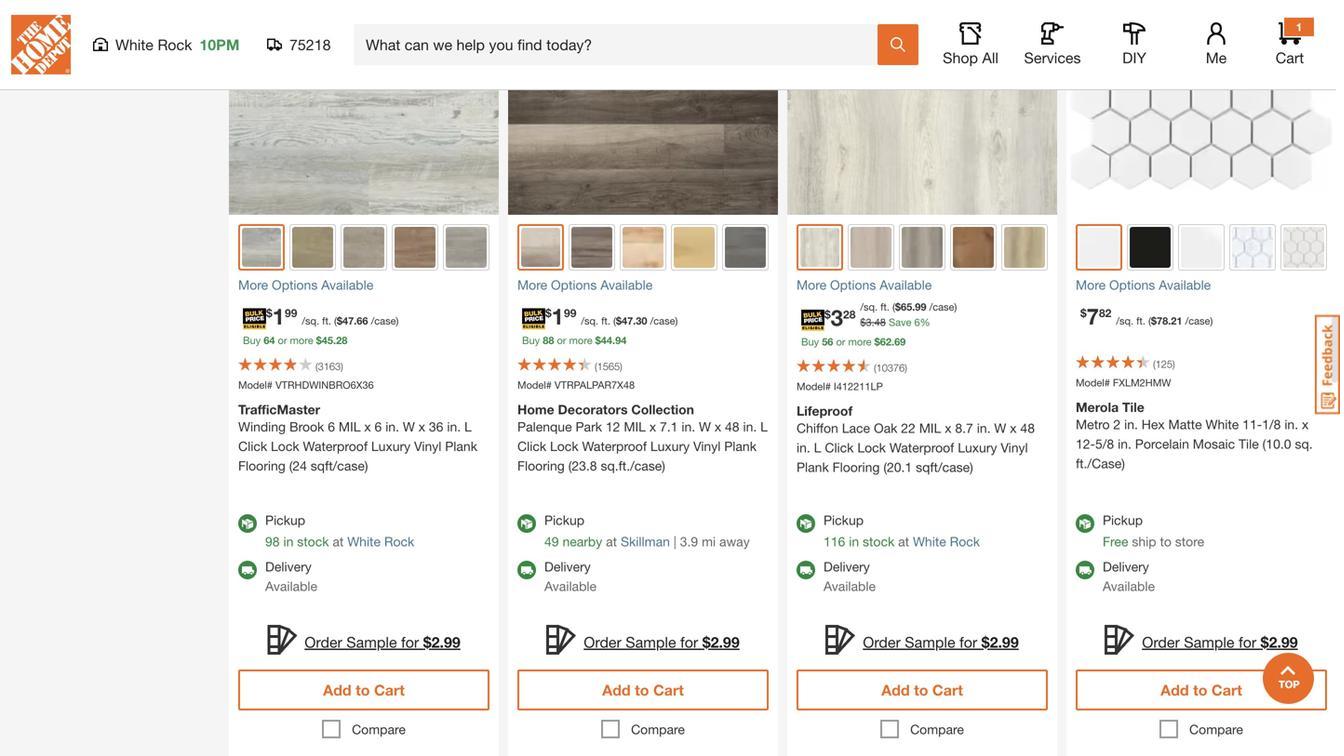 Task type: locate. For each thing, give the bounding box(es) containing it.
more options available link for trafficmaster
[[238, 275, 490, 295]]

1 horizontal spatial rock
[[384, 534, 414, 550]]

( left 66
[[334, 315, 337, 327]]

1 47 from the left
[[342, 315, 354, 327]]

add for 98 in stock
[[323, 682, 351, 699]]

3 add to cart from the left
[[881, 682, 963, 699]]

3 2.99 from the left
[[990, 634, 1019, 652]]

white image
[[1283, 227, 1324, 268]]

park
[[576, 419, 602, 435]]

or for trafficmaster
[[278, 335, 287, 347]]

/sq. right $ 3 28
[[860, 301, 878, 313]]

2 horizontal spatial waterproof
[[890, 440, 954, 456]]

1 horizontal spatial vinyl
[[693, 439, 721, 454]]

available for pickup image
[[238, 515, 257, 533], [517, 515, 536, 533], [1076, 515, 1094, 533]]

at for 98 in stock
[[333, 534, 344, 550]]

0 vertical spatial tile
[[1122, 400, 1145, 415]]

) right 65
[[954, 301, 957, 313]]

1 horizontal spatial 28
[[843, 308, 856, 321]]

/sq. inside /sq. ft. ( $ 47 . 30 /case ) buy 88 or more $ 44 . 94
[[581, 315, 599, 327]]

at right nearby
[[606, 534, 617, 550]]

w inside home decorators collection palenque park 12 mil x 7.1 in. w x 48 in. l click lock waterproof luxury vinyl plank flooring (23.8 sq.ft./case)
[[699, 419, 711, 435]]

3 up 56
[[831, 304, 843, 331]]

trafficmaster winding brook 6 mil x 6 in. w x 36 in. l click lock waterproof luxury vinyl plank flooring (24 sqft/case)
[[238, 402, 477, 474]]

delivery available down free
[[1103, 559, 1155, 594]]

/case up the %
[[929, 301, 954, 313]]

cart for pickup 98 in stock at white rock
[[374, 682, 405, 699]]

4 delivery from the left
[[1103, 559, 1149, 575]]

2 in from the left
[[849, 534, 859, 550]]

1
[[1296, 20, 1302, 34], [272, 303, 285, 329], [552, 303, 564, 329]]

2 white rock link from the left
[[913, 534, 980, 550]]

mi
[[702, 534, 716, 550]]

model# up trafficmaster
[[238, 379, 273, 391]]

0 horizontal spatial l
[[464, 419, 472, 435]]

more
[[290, 335, 313, 347], [569, 335, 592, 347], [848, 336, 872, 348]]

available down nearby
[[544, 579, 597, 594]]

3
[[831, 304, 843, 331], [866, 316, 872, 328]]

2 horizontal spatial 1
[[1296, 20, 1302, 34]]

0 horizontal spatial white rock link
[[347, 534, 414, 550]]

1 right me button
[[1296, 20, 1302, 34]]

model# up merola in the bottom of the page
[[1076, 377, 1110, 389]]

pickup 116 in stock at white rock
[[824, 513, 980, 550]]

to for pickup 49 nearby at skillman | 3.9 mi away
[[635, 682, 649, 699]]

l down chiffon
[[814, 440, 821, 456]]

lace
[[842, 421, 870, 436]]

3 add from the left
[[881, 682, 910, 699]]

2 add to cart from the left
[[602, 682, 684, 699]]

1 order from the left
[[305, 634, 342, 652]]

x left 36
[[419, 419, 425, 435]]

1 order sample for $ 2.99 from the left
[[305, 634, 460, 652]]

(23.8
[[568, 458, 597, 474]]

/case inside $ 7 82 /sq. ft. ( $ 78 . 21 /case )
[[1185, 315, 1210, 327]]

1 horizontal spatial more
[[569, 335, 592, 347]]

47 left "30"
[[622, 315, 633, 327]]

12
[[606, 419, 620, 435]]

1 horizontal spatial 6
[[375, 419, 382, 435]]

2 order from the left
[[584, 634, 622, 652]]

ft. left 78
[[1136, 315, 1146, 327]]

2 horizontal spatial lock
[[857, 440, 886, 456]]

delivery down 116
[[824, 559, 870, 575]]

compare for pickup free ship to store
[[1189, 722, 1243, 738]]

0 horizontal spatial tile
[[1122, 400, 1145, 415]]

w right the 8.7
[[994, 421, 1006, 436]]

2 horizontal spatial or
[[836, 336, 845, 348]]

sample for 49 nearby
[[626, 634, 676, 652]]

What can we help you find today? search field
[[366, 25, 877, 64]]

28 right 45
[[336, 335, 347, 347]]

2.99
[[431, 634, 460, 652], [711, 634, 740, 652], [990, 634, 1019, 652], [1269, 634, 1298, 652]]

vinyl inside home decorators collection palenque park 12 mil x 7.1 in. w x 48 in. l click lock waterproof luxury vinyl plank flooring (23.8 sq.ft./case)
[[693, 439, 721, 454]]

47 inside /sq. ft. ( $ 47 . 66 /case ) buy 64 or more $ 45 . 28
[[342, 315, 354, 327]]

luxury down the 8.7
[[958, 440, 997, 456]]

( up vtrpalpar7x48
[[595, 361, 597, 373]]

4 add to cart from the left
[[1161, 682, 1242, 699]]

2 horizontal spatial flooring
[[833, 460, 880, 475]]

.
[[912, 301, 915, 313], [354, 315, 357, 327], [633, 315, 636, 327], [1168, 315, 1171, 327], [872, 316, 874, 328], [333, 335, 336, 347], [612, 335, 615, 347], [892, 336, 894, 348]]

( inside /sq. ft. ( $ 47 . 30 /case ) buy 88 or more $ 44 . 94
[[613, 315, 616, 327]]

decorators
[[558, 402, 628, 417]]

in inside pickup 98 in stock at white rock
[[283, 534, 293, 550]]

1 horizontal spatial available for pickup image
[[517, 515, 536, 533]]

0 horizontal spatial lock
[[271, 439, 299, 454]]

flooring down palenque
[[517, 458, 565, 474]]

available shipping image
[[517, 561, 536, 580], [797, 561, 815, 580]]

3 sample from the left
[[905, 634, 955, 652]]

sqft/case) right (24
[[311, 458, 368, 474]]

99 for trafficmaster winding brook 6 mil x 6 in. w x 36 in. l click lock waterproof luxury vinyl plank flooring (24 sqft/case)
[[285, 307, 297, 320]]

1 for home decorators collection palenque park 12 mil x 7.1 in. w x 48 in. l click lock waterproof luxury vinyl plank flooring (23.8 sq.ft./case)
[[552, 303, 564, 329]]

order sample for $ 2.99 for pickup free ship to store
[[1142, 634, 1298, 652]]

available up "30"
[[600, 277, 653, 293]]

luxury
[[371, 439, 411, 454], [650, 439, 690, 454], [958, 440, 997, 456]]

1 vertical spatial 28
[[336, 335, 347, 347]]

47 inside /sq. ft. ( $ 47 . 30 /case ) buy 88 or more $ 44 . 94
[[622, 315, 633, 327]]

( left 78
[[1148, 315, 1151, 327]]

rock
[[158, 36, 192, 54], [384, 534, 414, 550], [950, 534, 980, 550]]

1 horizontal spatial white rock link
[[913, 534, 980, 550]]

options up $ 7 82 /sq. ft. ( $ 78 . 21 /case )
[[1109, 277, 1155, 293]]

model#
[[1076, 377, 1110, 389], [238, 379, 273, 391], [517, 379, 552, 391], [797, 381, 831, 393]]

2 add to cart button from the left
[[517, 670, 769, 711]]

3 for from the left
[[959, 634, 977, 652]]

more options available link up 66
[[238, 275, 490, 295]]

white rock link for pickup 116 in stock at white rock
[[913, 534, 980, 550]]

0 horizontal spatial more
[[290, 335, 313, 347]]

delivery available down 116
[[824, 559, 876, 594]]

1 up 64
[[272, 303, 285, 329]]

1 options from the left
[[272, 277, 318, 293]]

0 horizontal spatial $ 1 99
[[266, 303, 297, 329]]

buy left 88
[[522, 335, 540, 347]]

2 pickup from the left
[[544, 513, 584, 528]]

vinyl down 36
[[414, 439, 441, 454]]

l inside home decorators collection palenque park 12 mil x 7.1 in. w x 48 in. l click lock waterproof luxury vinyl plank flooring (23.8 sq.ft./case)
[[760, 419, 768, 435]]

48 right the 8.7
[[1020, 421, 1035, 436]]

1 horizontal spatial $ 1 99
[[545, 303, 576, 329]]

luxury down vtrhdwinbro6x36
[[371, 439, 411, 454]]

48 left save at the right
[[874, 316, 886, 328]]

)
[[954, 301, 957, 313], [396, 315, 399, 327], [675, 315, 678, 327], [1210, 315, 1213, 327], [1173, 358, 1175, 370], [341, 361, 343, 373], [620, 361, 622, 373], [905, 362, 907, 374]]

4 more options available from the left
[[1076, 277, 1211, 293]]

ft. inside $ 7 82 /sq. ft. ( $ 78 . 21 /case )
[[1136, 315, 1146, 327]]

metro 2 in. hex matte white 11-1/8 in. x 12-5/8 in. porcelain mosaic tile (10.0 sq. ft./case) image
[[1066, 0, 1336, 215]]

2 horizontal spatial w
[[994, 421, 1006, 436]]

click inside lifeproof chiffon lace oak 22 mil x 8.7 in. w x 48 in. l click lock waterproof luxury vinyl plank flooring (20.1 sqft/case)
[[825, 440, 854, 456]]

2 for from the left
[[680, 634, 698, 652]]

more left '44'
[[569, 335, 592, 347]]

0 horizontal spatial flooring
[[238, 458, 286, 474]]

/sq. inside $ 7 82 /sq. ft. ( $ 78 . 21 /case )
[[1116, 315, 1134, 327]]

1 horizontal spatial 99
[[564, 307, 576, 320]]

0 horizontal spatial buy
[[243, 335, 261, 347]]

delivery available for free
[[1103, 559, 1155, 594]]

0 horizontal spatial or
[[278, 335, 287, 347]]

available shipping image
[[238, 561, 257, 580], [1076, 561, 1094, 580]]

( left 65
[[892, 301, 895, 313]]

buy inside /sq. ft. ( $ 47 . 30 /case ) buy 88 or more $ 44 . 94
[[522, 335, 540, 347]]

delivery available down 98
[[265, 559, 317, 594]]

more for trafficmaster
[[290, 335, 313, 347]]

22
[[901, 421, 916, 436]]

flooring
[[238, 458, 286, 474], [517, 458, 565, 474], [833, 460, 880, 475]]

flooring inside lifeproof chiffon lace oak 22 mil x 8.7 in. w x 48 in. l click lock waterproof luxury vinyl plank flooring (20.1 sqft/case)
[[833, 460, 880, 475]]

1 horizontal spatial click
[[517, 439, 546, 454]]

available for pickup image
[[797, 515, 815, 533]]

1 up 88
[[552, 303, 564, 329]]

in. right the 5/8
[[1118, 436, 1132, 452]]

3 available for pickup image from the left
[[1076, 515, 1094, 533]]

add to cart
[[323, 682, 405, 699], [602, 682, 684, 699], [881, 682, 963, 699], [1161, 682, 1242, 699]]

2 horizontal spatial at
[[898, 534, 909, 550]]

3 order from the left
[[863, 634, 901, 652]]

for for pickup 98 in stock at white rock
[[401, 634, 419, 652]]

more for lifeproof
[[797, 277, 827, 293]]

vinyl down collection
[[693, 439, 721, 454]]

1565
[[597, 361, 620, 373]]

2 sample from the left
[[626, 634, 676, 652]]

28 inside /sq. ft. ( $ 47 . 66 /case ) buy 64 or more $ 45 . 28
[[336, 335, 347, 347]]

cart 1
[[1276, 20, 1304, 67]]

rock inside pickup 116 in stock at white rock
[[950, 534, 980, 550]]

0 horizontal spatial 6
[[328, 419, 335, 435]]

1 vertical spatial tile
[[1239, 436, 1259, 452]]

2 horizontal spatial vinyl
[[1001, 440, 1028, 456]]

69
[[894, 336, 906, 348]]

sample for 116 in stock
[[905, 634, 955, 652]]

1 more options available link from the left
[[238, 275, 490, 295]]

( inside $ 7 82 /sq. ft. ( $ 78 . 21 /case )
[[1148, 315, 1151, 327]]

2 stock from the left
[[863, 534, 895, 550]]

more
[[238, 277, 268, 293], [517, 277, 547, 293], [797, 277, 827, 293], [1076, 277, 1106, 293]]

94
[[615, 335, 627, 347]]

2 horizontal spatial rock
[[950, 534, 980, 550]]

add for 49 nearby
[[602, 682, 631, 699]]

. inside $ 7 82 /sq. ft. ( $ 78 . 21 /case )
[[1168, 315, 1171, 327]]

0 horizontal spatial sqft/case)
[[311, 458, 368, 474]]

glossy white image
[[1181, 227, 1222, 268]]

more inside /sq. ft. ( $ 47 . 30 /case ) buy 88 or more $ 44 . 94
[[569, 335, 592, 347]]

to inside pickup free ship to store
[[1160, 534, 1172, 550]]

1 horizontal spatial l
[[760, 419, 768, 435]]

add to cart button for 116 in stock
[[797, 670, 1048, 711]]

pickup free ship to store
[[1103, 513, 1204, 550]]

2 available shipping image from the left
[[797, 561, 815, 580]]

(24
[[289, 458, 307, 474]]

2 horizontal spatial available for pickup image
[[1076, 515, 1094, 533]]

for for pickup 116 in stock at white rock
[[959, 634, 977, 652]]

diy
[[1122, 49, 1146, 67]]

services
[[1024, 49, 1081, 67]]

luxury inside home decorators collection palenque park 12 mil x 7.1 in. w x 48 in. l click lock waterproof luxury vinyl plank flooring (23.8 sq.ft./case)
[[650, 439, 690, 454]]

1 horizontal spatial w
[[699, 419, 711, 435]]

model# for trafficmaster
[[238, 379, 273, 391]]

add for free
[[1161, 682, 1189, 699]]

delivery down 98
[[265, 559, 312, 575]]

x up sq.
[[1302, 417, 1309, 432]]

0 horizontal spatial rock
[[158, 36, 192, 54]]

buy
[[243, 335, 261, 347], [522, 335, 540, 347], [801, 336, 819, 348]]

ft./case)
[[1076, 456, 1125, 471]]

more inside /sq. ft. ( $ 47 . 66 /case ) buy 64 or more $ 45 . 28
[[290, 335, 313, 347]]

lock inside lifeproof chiffon lace oak 22 mil x 8.7 in. w x 48 in. l click lock waterproof luxury vinyl plank flooring (20.1 sqft/case)
[[857, 440, 886, 456]]

order for 49 nearby
[[584, 634, 622, 652]]

aiden platinum image
[[446, 227, 487, 268]]

1 white rock link from the left
[[347, 534, 414, 550]]

48 right 7.1
[[725, 419, 739, 435]]

/case for in.
[[371, 315, 396, 327]]

/case right 21
[[1185, 315, 1210, 327]]

/case
[[929, 301, 954, 313], [371, 315, 396, 327], [650, 315, 675, 327], [1185, 315, 1210, 327]]

/case inside /sq. ft. ( $ 65 . 99 /case ) $ 3 . 48 save 6 % buy 56 or more $ 62 . 69
[[929, 301, 954, 313]]

) right 66
[[396, 315, 399, 327]]

pickup
[[265, 513, 305, 528], [544, 513, 584, 528], [824, 513, 864, 528], [1103, 513, 1143, 528]]

more options available down loto image
[[517, 277, 653, 293]]

28 left save at the right
[[843, 308, 856, 321]]

4 more from the left
[[1076, 277, 1106, 293]]

1 horizontal spatial plank
[[724, 439, 757, 454]]

plank inside home decorators collection palenque park 12 mil x 7.1 in. w x 48 in. l click lock waterproof luxury vinyl plank flooring (23.8 sq.ft./case)
[[724, 439, 757, 454]]

1 horizontal spatial available shipping image
[[1076, 561, 1094, 580]]

2 delivery available from the left
[[544, 559, 597, 594]]

0 vertical spatial 28
[[843, 308, 856, 321]]

palenque park image
[[521, 228, 560, 267]]

1 horizontal spatial buy
[[522, 335, 540, 347]]

save
[[889, 316, 911, 328]]

at
[[333, 534, 344, 550], [606, 534, 617, 550], [898, 534, 909, 550]]

plank
[[445, 439, 477, 454], [724, 439, 757, 454], [797, 460, 829, 475]]

4 for from the left
[[1239, 634, 1257, 652]]

2 available for pickup image from the left
[[517, 515, 536, 533]]

0 horizontal spatial click
[[238, 439, 267, 454]]

delivery for 49
[[544, 559, 591, 575]]

lock down oak on the bottom right of page
[[857, 440, 886, 456]]

4 pickup from the left
[[1103, 513, 1143, 528]]

47 for collection
[[622, 315, 633, 327]]

buy inside /sq. ft. ( $ 47 . 66 /case ) buy 64 or more $ 45 . 28
[[243, 335, 261, 347]]

stock inside pickup 116 in stock at white rock
[[863, 534, 895, 550]]

or inside /sq. ft. ( $ 47 . 66 /case ) buy 64 or more $ 45 . 28
[[278, 335, 287, 347]]

feedback link image
[[1315, 315, 1340, 415]]

2 horizontal spatial more
[[848, 336, 872, 348]]

1 horizontal spatial stock
[[863, 534, 895, 550]]

3 more options available from the left
[[797, 277, 932, 293]]

1 add to cart from the left
[[323, 682, 405, 699]]

ft. inside /sq. ft. ( $ 47 . 30 /case ) buy 88 or more $ 44 . 94
[[601, 315, 610, 327]]

tile
[[1122, 400, 1145, 415], [1239, 436, 1259, 452]]

1 horizontal spatial waterproof
[[582, 439, 647, 454]]

leo hill oak image
[[674, 227, 715, 268]]

0 horizontal spatial available shipping image
[[238, 561, 257, 580]]

0 horizontal spatial available shipping image
[[517, 561, 536, 580]]

stock right 116
[[863, 534, 895, 550]]

1 more options available from the left
[[238, 277, 373, 293]]

4 sample from the left
[[1184, 634, 1235, 652]]

pickup inside pickup free ship to store
[[1103, 513, 1143, 528]]

11-
[[1243, 417, 1262, 432]]

4 2.99 from the left
[[1269, 634, 1298, 652]]

pelican gray image
[[725, 227, 766, 268]]

0 horizontal spatial at
[[333, 534, 344, 550]]

1 horizontal spatial 3
[[866, 316, 872, 328]]

rock for pickup 98 in stock at white rock
[[384, 534, 414, 550]]

at right 98
[[333, 534, 344, 550]]

more down 'palenque park' image on the left top of page
[[517, 277, 547, 293]]

oak
[[874, 421, 897, 436]]

in. right 1/8
[[1285, 417, 1298, 432]]

mil inside home decorators collection palenque park 12 mil x 7.1 in. w x 48 in. l click lock waterproof luxury vinyl plank flooring (23.8 sq.ft./case)
[[624, 419, 646, 435]]

3 add to cart button from the left
[[797, 670, 1048, 711]]

4 delivery available from the left
[[1103, 559, 1155, 594]]

0 horizontal spatial mil
[[339, 419, 361, 435]]

cart
[[1276, 49, 1304, 67], [374, 682, 405, 699], [653, 682, 684, 699], [932, 682, 963, 699], [1212, 682, 1242, 699]]

plank inside lifeproof chiffon lace oak 22 mil x 8.7 in. w x 48 in. l click lock waterproof luxury vinyl plank flooring (20.1 sqft/case)
[[797, 460, 829, 475]]

48 inside /sq. ft. ( $ 65 . 99 /case ) $ 3 . 48 save 6 % buy 56 or more $ 62 . 69
[[874, 316, 886, 328]]

2 horizontal spatial 99
[[915, 301, 926, 313]]

more options available for lifeproof
[[797, 277, 932, 293]]

2 compare from the left
[[631, 722, 685, 738]]

home
[[517, 402, 554, 417]]

1 horizontal spatial at
[[606, 534, 617, 550]]

/case right "30"
[[650, 315, 675, 327]]

sqft/case)
[[311, 458, 368, 474], [916, 460, 973, 475]]

0 horizontal spatial 28
[[336, 335, 347, 347]]

at inside pickup 49 nearby at skillman | 3.9 mi away
[[606, 534, 617, 550]]

waterproof inside home decorators collection palenque park 12 mil x 7.1 in. w x 48 in. l click lock waterproof luxury vinyl plank flooring (23.8 sq.ft./case)
[[582, 439, 647, 454]]

3 delivery available from the left
[[824, 559, 876, 594]]

add
[[323, 682, 351, 699], [602, 682, 631, 699], [881, 682, 910, 699], [1161, 682, 1189, 699]]

116
[[824, 534, 845, 550]]

3 more options available link from the left
[[797, 275, 1048, 295]]

/sq. inside /sq. ft. ( $ 65 . 99 /case ) $ 3 . 48 save 6 % buy 56 or more $ 62 . 69
[[860, 301, 878, 313]]

or inside /sq. ft. ( $ 65 . 99 /case ) $ 3 . 48 save 6 % buy 56 or more $ 62 . 69
[[836, 336, 845, 348]]

1 horizontal spatial lock
[[550, 439, 578, 454]]

4 options from the left
[[1109, 277, 1155, 293]]

0 horizontal spatial w
[[403, 419, 415, 435]]

rock inside pickup 98 in stock at white rock
[[384, 534, 414, 550]]

28 inside $ 3 28
[[843, 308, 856, 321]]

more options available for merola
[[1076, 277, 1211, 293]]

3.9
[[680, 534, 698, 550]]

/case inside /sq. ft. ( $ 47 . 66 /case ) buy 64 or more $ 45 . 28
[[371, 315, 396, 327]]

options down french oak image
[[272, 277, 318, 293]]

ft. inside /sq. ft. ( $ 65 . 99 /case ) $ 3 . 48 save 6 % buy 56 or more $ 62 . 69
[[881, 301, 890, 313]]

2.99 for pickup 49 nearby at skillman | 3.9 mi away
[[711, 634, 740, 652]]

2 delivery from the left
[[544, 559, 591, 575]]

2 2.99 from the left
[[711, 634, 740, 652]]

1 in from the left
[[283, 534, 293, 550]]

matte carrara image
[[1232, 227, 1273, 268]]

palenque park 12 mil x 7.1 in. w x 48 in. l click lock waterproof luxury vinyl plank flooring (23.8 sq.ft./case) image
[[508, 0, 778, 215]]

0 horizontal spatial waterproof
[[303, 439, 368, 454]]

options for home
[[551, 277, 597, 293]]

10pm
[[200, 36, 240, 54]]

delivery available for 98
[[265, 559, 317, 594]]

/sq. for home
[[581, 315, 599, 327]]

available for pickup image for free
[[1076, 515, 1094, 533]]

model# for home decorators collection
[[517, 379, 552, 391]]

plank inside trafficmaster winding brook 6 mil x 6 in. w x 36 in. l click lock waterproof luxury vinyl plank flooring (24 sqft/case)
[[445, 439, 477, 454]]

4 order from the left
[[1142, 634, 1180, 652]]

3 options from the left
[[830, 277, 876, 293]]

flooring down lace
[[833, 460, 880, 475]]

1 horizontal spatial in
[[849, 534, 859, 550]]

1 add to cart button from the left
[[238, 670, 490, 711]]

1 add from the left
[[323, 682, 351, 699]]

1 delivery from the left
[[265, 559, 312, 575]]

add for 116 in stock
[[881, 682, 910, 699]]

store
[[1175, 534, 1204, 550]]

/sq. up ( 1565 )
[[581, 315, 599, 327]]

4 compare from the left
[[1189, 722, 1243, 738]]

47 left 66
[[342, 315, 354, 327]]

options down loto image
[[551, 277, 597, 293]]

2 horizontal spatial 48
[[1020, 421, 1035, 436]]

x
[[1302, 417, 1309, 432], [364, 419, 371, 435], [419, 419, 425, 435], [649, 419, 656, 435], [715, 419, 721, 435], [945, 421, 952, 436], [1010, 421, 1017, 436]]

/case inside /sq. ft. ( $ 47 . 30 /case ) buy 88 or more $ 44 . 94
[[650, 315, 675, 327]]

waterproof down 22
[[890, 440, 954, 456]]

1 at from the left
[[333, 534, 344, 550]]

pickup inside pickup 98 in stock at white rock
[[265, 513, 305, 528]]

chiffon lace oak 22 mil x 8.7 in. w x 48 in. l click lock waterproof luxury vinyl plank flooring (20.1 sqft/case) image
[[787, 0, 1057, 215]]

to for pickup 116 in stock at white rock
[[914, 682, 928, 699]]

at inside pickup 98 in stock at white rock
[[333, 534, 344, 550]]

2 available shipping image from the left
[[1076, 561, 1094, 580]]

add to cart for 116 in stock
[[881, 682, 963, 699]]

2 order sample for $ 2.99 from the left
[[584, 634, 740, 652]]

stock for 98 in stock
[[297, 534, 329, 550]]

click down lace
[[825, 440, 854, 456]]

at right 116
[[898, 534, 909, 550]]

/case for 8.7
[[929, 301, 954, 313]]

in for 98
[[283, 534, 293, 550]]

model# for lifeproof
[[797, 381, 831, 393]]

4 add to cart button from the left
[[1076, 670, 1327, 711]]

services button
[[1023, 22, 1082, 67]]

1 available shipping image from the left
[[238, 561, 257, 580]]

l right 36
[[464, 419, 472, 435]]

waterproof inside trafficmaster winding brook 6 mil x 6 in. w x 36 in. l click lock waterproof luxury vinyl plank flooring (24 sqft/case)
[[303, 439, 368, 454]]

6 right the brook
[[328, 419, 335, 435]]

3 inside /sq. ft. ( $ 65 . 99 /case ) $ 3 . 48 save 6 % buy 56 or more $ 62 . 69
[[866, 316, 872, 328]]

( inside /sq. ft. ( $ 65 . 99 /case ) $ 3 . 48 save 6 % buy 56 or more $ 62 . 69
[[892, 301, 895, 313]]

3 pickup from the left
[[824, 513, 864, 528]]

in inside pickup 116 in stock at white rock
[[849, 534, 859, 550]]

1 for from the left
[[401, 634, 419, 652]]

2 options from the left
[[551, 277, 597, 293]]

1 2.99 from the left
[[431, 634, 460, 652]]

( 3163 )
[[315, 361, 343, 373]]

or right 64
[[278, 335, 287, 347]]

click down palenque
[[517, 439, 546, 454]]

porcelain
[[1135, 436, 1189, 452]]

0 horizontal spatial in
[[283, 534, 293, 550]]

2 more options available from the left
[[517, 277, 653, 293]]

sq.ft./case)
[[601, 458, 665, 474]]

w left 36
[[403, 419, 415, 435]]

add to cart for 49 nearby
[[602, 682, 684, 699]]

2 $ 1 99 from the left
[[545, 303, 576, 329]]

luxury inside trafficmaster winding brook 6 mil x 6 in. w x 36 in. l click lock waterproof luxury vinyl plank flooring (24 sqft/case)
[[371, 439, 411, 454]]

vtrpalpar7x48
[[555, 379, 635, 391]]

2 horizontal spatial l
[[814, 440, 821, 456]]

available for pickup image for 49 nearby
[[517, 515, 536, 533]]

more options available link up "30"
[[517, 275, 769, 295]]

2 more options available link from the left
[[517, 275, 769, 295]]

3 more from the left
[[797, 277, 827, 293]]

0 horizontal spatial luxury
[[371, 439, 411, 454]]

for for pickup 49 nearby at skillman | 3.9 mi away
[[680, 634, 698, 652]]

more options available link for home decorators collection
[[517, 275, 769, 295]]

waterproof inside lifeproof chiffon lace oak 22 mil x 8.7 in. w x 48 in. l click lock waterproof luxury vinyl plank flooring (20.1 sqft/case)
[[890, 440, 954, 456]]

order sample for $ 2.99 for pickup 116 in stock at white rock
[[863, 634, 1019, 652]]

1 sample from the left
[[346, 634, 397, 652]]

4 order sample for $ 2.99 from the left
[[1142, 634, 1298, 652]]

more options available link for lifeproof
[[797, 275, 1048, 295]]

0 horizontal spatial plank
[[445, 439, 477, 454]]

lock inside home decorators collection palenque park 12 mil x 7.1 in. w x 48 in. l click lock waterproof luxury vinyl plank flooring (23.8 sq.ft./case)
[[550, 439, 578, 454]]

pickup for 49
[[544, 513, 584, 528]]

trail oak image
[[953, 227, 994, 268]]

3 delivery from the left
[[824, 559, 870, 575]]

48 inside home decorators collection palenque park 12 mil x 7.1 in. w x 48 in. l click lock waterproof luxury vinyl plank flooring (23.8 sq.ft./case)
[[725, 419, 739, 435]]

add to cart button for 98 in stock
[[238, 670, 490, 711]]

chiffon
[[797, 421, 838, 436]]

pickup inside pickup 49 nearby at skillman | 3.9 mi away
[[544, 513, 584, 528]]

in for 116
[[849, 534, 859, 550]]

1 horizontal spatial flooring
[[517, 458, 565, 474]]

model# up lifeproof
[[797, 381, 831, 393]]

available shipping image for 49 nearby
[[517, 561, 536, 580]]

2 at from the left
[[606, 534, 617, 550]]

/sq. inside /sq. ft. ( $ 47 . 66 /case ) buy 64 or more $ 45 . 28
[[302, 315, 319, 327]]

2 add from the left
[[602, 682, 631, 699]]

2 horizontal spatial luxury
[[958, 440, 997, 456]]

rock for pickup 116 in stock at white rock
[[950, 534, 980, 550]]

pickup inside pickup 116 in stock at white rock
[[824, 513, 864, 528]]

waterproof down 12
[[582, 439, 647, 454]]

(
[[892, 301, 895, 313], [334, 315, 337, 327], [613, 315, 616, 327], [1148, 315, 1151, 327], [1153, 358, 1156, 370], [315, 361, 318, 373], [595, 361, 597, 373], [874, 362, 876, 374]]

1 horizontal spatial 1
[[552, 303, 564, 329]]

free
[[1103, 534, 1128, 550]]

1 compare from the left
[[352, 722, 406, 738]]

0 horizontal spatial 47
[[342, 315, 354, 327]]

$ 1 99 for home
[[545, 303, 576, 329]]

1 available shipping image from the left
[[517, 561, 536, 580]]

model# up the home on the left of page
[[517, 379, 552, 391]]

mil right the brook
[[339, 419, 361, 435]]

0 horizontal spatial 99
[[285, 307, 297, 320]]

1 available for pickup image from the left
[[238, 515, 257, 533]]

2 horizontal spatial buy
[[801, 336, 819, 348]]

more options available
[[238, 277, 373, 293], [517, 277, 653, 293], [797, 277, 932, 293], [1076, 277, 1211, 293]]

stock inside pickup 98 in stock at white rock
[[297, 534, 329, 550]]

75218
[[289, 36, 331, 54]]

at inside pickup 116 in stock at white rock
[[898, 534, 909, 550]]

options for merola
[[1109, 277, 1155, 293]]

pickup up 116
[[824, 513, 864, 528]]

1 for trafficmaster winding brook 6 mil x 6 in. w x 36 in. l click lock waterproof luxury vinyl plank flooring (24 sqft/case)
[[272, 303, 285, 329]]

$
[[895, 301, 901, 313], [266, 307, 272, 320], [545, 307, 552, 320], [1080, 307, 1087, 320], [825, 308, 831, 321], [337, 315, 342, 327], [616, 315, 622, 327], [1151, 315, 1157, 327], [860, 316, 866, 328], [316, 335, 322, 347], [595, 335, 601, 347], [874, 336, 880, 348], [423, 634, 431, 652], [702, 634, 711, 652], [982, 634, 990, 652], [1261, 634, 1269, 652]]

0 horizontal spatial available for pickup image
[[238, 515, 257, 533]]

click
[[238, 439, 267, 454], [517, 439, 546, 454], [825, 440, 854, 456]]

dusk cherry image
[[1004, 227, 1045, 268]]

0 horizontal spatial vinyl
[[414, 439, 441, 454]]

winding brook image
[[242, 228, 281, 267]]

48
[[874, 316, 886, 328], [725, 419, 739, 435], [1020, 421, 1035, 436]]

brook
[[289, 419, 324, 435]]

2 47 from the left
[[622, 315, 633, 327]]

1 horizontal spatial or
[[557, 335, 566, 347]]

1 horizontal spatial mil
[[624, 419, 646, 435]]

0 horizontal spatial 48
[[725, 419, 739, 435]]

1 pickup from the left
[[265, 513, 305, 528]]

2 more from the left
[[517, 277, 547, 293]]

or right 56
[[836, 336, 845, 348]]

cart for pickup 49 nearby at skillman | 3.9 mi away
[[653, 682, 684, 699]]

or inside /sq. ft. ( $ 47 . 30 /case ) buy 88 or more $ 44 . 94
[[557, 335, 566, 347]]

1 $ 1 99 from the left
[[266, 303, 297, 329]]

3 compare from the left
[[910, 722, 964, 738]]

2 horizontal spatial 6
[[914, 316, 920, 328]]

1 horizontal spatial 48
[[874, 316, 886, 328]]

28
[[843, 308, 856, 321], [336, 335, 347, 347]]

1 horizontal spatial 47
[[622, 315, 633, 327]]

ft. up 45
[[322, 315, 331, 327]]

1 horizontal spatial available shipping image
[[797, 561, 815, 580]]

98
[[265, 534, 280, 550]]

options for lifeproof
[[830, 277, 876, 293]]

buy for trafficmaster
[[243, 335, 261, 347]]

2 horizontal spatial click
[[825, 440, 854, 456]]

lock
[[271, 439, 299, 454], [550, 439, 578, 454], [857, 440, 886, 456]]

luxury down 7.1
[[650, 439, 690, 454]]

1 stock from the left
[[297, 534, 329, 550]]

1 more from the left
[[238, 277, 268, 293]]

4 more options available link from the left
[[1076, 275, 1327, 295]]

0 horizontal spatial 1
[[272, 303, 285, 329]]

lock up (24
[[271, 439, 299, 454]]

more down winding brook icon
[[238, 277, 268, 293]]

l inside trafficmaster winding brook 6 mil x 6 in. w x 36 in. l click lock waterproof luxury vinyl plank flooring (24 sqft/case)
[[464, 419, 472, 435]]

/sq. ft. ( $ 65 . 99 /case ) $ 3 . 48 save 6 % buy 56 or more $ 62 . 69
[[801, 301, 957, 348]]

1 horizontal spatial tile
[[1239, 436, 1259, 452]]

2 horizontal spatial mil
[[919, 421, 941, 436]]

white rock link for pickup 98 in stock at white rock
[[347, 534, 414, 550]]

more left 62
[[848, 336, 872, 348]]

$ 3 28
[[825, 304, 856, 331]]

1 horizontal spatial luxury
[[650, 439, 690, 454]]

ft. inside /sq. ft. ( $ 47 . 66 /case ) buy 64 or more $ 45 . 28
[[322, 315, 331, 327]]

3 order sample for $ 2.99 from the left
[[863, 634, 1019, 652]]

4 add from the left
[[1161, 682, 1189, 699]]

0 horizontal spatial stock
[[297, 534, 329, 550]]

stock for 116 in stock
[[863, 534, 895, 550]]

buy left 64
[[243, 335, 261, 347]]

white rock link
[[347, 534, 414, 550], [913, 534, 980, 550]]

3 right $ 3 28
[[866, 316, 872, 328]]

1 delivery available from the left
[[265, 559, 317, 594]]

mil right 22
[[919, 421, 941, 436]]

1 horizontal spatial sqft/case)
[[916, 460, 973, 475]]

( up fxlm2hmw
[[1153, 358, 1156, 370]]

pickup up free
[[1103, 513, 1143, 528]]

pickup up 98
[[265, 513, 305, 528]]

2 horizontal spatial plank
[[797, 460, 829, 475]]

sample
[[346, 634, 397, 652], [626, 634, 676, 652], [905, 634, 955, 652], [1184, 634, 1235, 652]]

compare for pickup 116 in stock at white rock
[[910, 722, 964, 738]]

click down winding at left
[[238, 439, 267, 454]]

in right 116
[[849, 534, 859, 550]]

5/8
[[1095, 436, 1114, 452]]

3 at from the left
[[898, 534, 909, 550]]



Task type: vqa. For each thing, say whether or not it's contained in the screenshot.
Options for Home
yes



Task type: describe. For each thing, give the bounding box(es) containing it.
buy inside /sq. ft. ( $ 65 . 99 /case ) $ 3 . 48 save 6 % buy 56 or more $ 62 . 69
[[801, 336, 819, 348]]

add to cart button for free
[[1076, 670, 1327, 711]]

1 inside cart 1
[[1296, 20, 1302, 34]]

more inside /sq. ft. ( $ 65 . 99 /case ) $ 3 . 48 save 6 % buy 56 or more $ 62 . 69
[[848, 336, 872, 348]]

more for trafficmaster
[[238, 277, 268, 293]]

more options available for home
[[517, 277, 653, 293]]

(10.0
[[1263, 436, 1291, 452]]

( 10376 )
[[874, 362, 907, 374]]

( up i412211lp on the bottom of page
[[874, 362, 876, 374]]

i412211lp
[[834, 381, 883, 393]]

in. right 36
[[447, 419, 461, 435]]

sqft/case) inside lifeproof chiffon lace oak 22 mil x 8.7 in. w x 48 in. l click lock waterproof luxury vinyl plank flooring (20.1 sqft/case)
[[916, 460, 973, 475]]

47 for brook
[[342, 315, 354, 327]]

loto image
[[571, 227, 612, 268]]

at for 116 in stock
[[898, 534, 909, 550]]

2.99 for pickup 98 in stock at white rock
[[431, 634, 460, 652]]

model# i412211lp
[[797, 381, 883, 393]]

pickup for 98
[[265, 513, 305, 528]]

shop all button
[[941, 22, 1000, 67]]

more options available link for merola tile
[[1076, 275, 1327, 295]]

available up 65
[[880, 277, 932, 293]]

2
[[1113, 417, 1121, 432]]

nearby
[[563, 534, 602, 550]]

model# for merola tile
[[1076, 377, 1110, 389]]

vtrhdwinbro6x36
[[275, 379, 374, 391]]

49
[[544, 534, 559, 550]]

2.99 for pickup free ship to store
[[1269, 634, 1298, 652]]

) up vtrhdwinbro6x36
[[341, 361, 343, 373]]

skillman link
[[621, 534, 670, 550]]

in. left 36
[[385, 419, 399, 435]]

pickup 49 nearby at skillman | 3.9 mi away
[[544, 513, 750, 550]]

or for home
[[557, 335, 566, 347]]

more for home
[[569, 335, 592, 347]]

30
[[636, 315, 647, 327]]

82
[[1099, 307, 1112, 320]]

64
[[264, 335, 275, 347]]

$ inside $ 3 28
[[825, 308, 831, 321]]

model# vtrhdwinbro6x36
[[238, 379, 374, 391]]

more for merola
[[1076, 277, 1106, 293]]

luxury inside lifeproof chiffon lace oak 22 mil x 8.7 in. w x 48 in. l click lock waterproof luxury vinyl plank flooring (20.1 sqft/case)
[[958, 440, 997, 456]]

french oak image
[[292, 227, 333, 268]]

) inside /sq. ft. ( $ 47 . 66 /case ) buy 64 or more $ 45 . 28
[[396, 315, 399, 327]]

for for pickup free ship to store
[[1239, 634, 1257, 652]]

$ 7 82 /sq. ft. ( $ 78 . 21 /case )
[[1080, 303, 1213, 329]]

sqft/case) inside trafficmaster winding brook 6 mil x 6 in. w x 36 in. l click lock waterproof luxury vinyl plank flooring (24 sqft/case)
[[311, 458, 368, 474]]

hex
[[1142, 417, 1165, 432]]

48 for x
[[725, 419, 739, 435]]

56
[[822, 336, 833, 348]]

options for trafficmaster
[[272, 277, 318, 293]]

in. right 7.1
[[682, 419, 695, 435]]

7
[[1087, 303, 1099, 329]]

order for 98 in stock
[[305, 634, 342, 652]]

pickup for 116
[[824, 513, 864, 528]]

) down 94
[[620, 361, 622, 373]]

99 inside /sq. ft. ( $ 65 . 99 /case ) $ 3 . 48 save 6 % buy 56 or more $ 62 . 69
[[915, 301, 926, 313]]

available shipping image for free
[[1076, 561, 1094, 580]]

x inside merola tile metro 2 in. hex matte white 11-1/8 in. x 12-5/8 in. porcelain mosaic tile (10.0 sq. ft./case)
[[1302, 417, 1309, 432]]

ship
[[1132, 534, 1156, 550]]

48 for .
[[874, 316, 886, 328]]

order for 116 in stock
[[863, 634, 901, 652]]

click inside home decorators collection palenque park 12 mil x 7.1 in. w x 48 in. l click lock waterproof luxury vinyl plank flooring (23.8 sq.ft./case)
[[517, 439, 546, 454]]

6 inside /sq. ft. ( $ 65 . 99 /case ) $ 3 . 48 save 6 % buy 56 or more $ 62 . 69
[[914, 316, 920, 328]]

pickup for free
[[1103, 513, 1143, 528]]

inman lake oak image
[[902, 227, 943, 268]]

in. down chiffon
[[797, 440, 810, 456]]

delivery for 98
[[265, 559, 312, 575]]

lock inside trafficmaster winding brook 6 mil x 6 in. w x 36 in. l click lock waterproof luxury vinyl plank flooring (24 sqft/case)
[[271, 439, 299, 454]]

99 for home decorators collection palenque park 12 mil x 7.1 in. w x 48 in. l click lock waterproof luxury vinyl plank flooring (23.8 sq.ft./case)
[[564, 307, 576, 320]]

) inside /sq. ft. ( $ 65 . 99 /case ) $ 3 . 48 save 6 % buy 56 or more $ 62 . 69
[[954, 301, 957, 313]]

ft. for lifeproof
[[881, 301, 890, 313]]

me button
[[1187, 22, 1246, 67]]

moonstone image
[[343, 227, 384, 268]]

( inside /sq. ft. ( $ 47 . 66 /case ) buy 64 or more $ 45 . 28
[[334, 315, 337, 327]]

) down 21
[[1173, 358, 1175, 370]]

x down vtrhdwinbro6x36
[[364, 419, 371, 435]]

ft. for trafficmaster
[[322, 315, 331, 327]]

(20.1
[[883, 460, 912, 475]]

pickup 98 in stock at white rock
[[265, 513, 414, 550]]

delivery available for 116
[[824, 559, 876, 594]]

/case for x
[[650, 315, 675, 327]]

merola
[[1076, 400, 1119, 415]]

lifeproof
[[797, 403, 853, 419]]

add to cart button for 49 nearby
[[517, 670, 769, 711]]

beach break image
[[623, 227, 664, 268]]

48 inside lifeproof chiffon lace oak 22 mil x 8.7 in. w x 48 in. l click lock waterproof luxury vinyl plank flooring (20.1 sqft/case)
[[1020, 421, 1035, 436]]

flooring inside home decorators collection palenque park 12 mil x 7.1 in. w x 48 in. l click lock waterproof luxury vinyl plank flooring (23.8 sq.ft./case)
[[517, 458, 565, 474]]

/sq. ft. ( $ 47 . 66 /case ) buy 64 or more $ 45 . 28
[[243, 315, 399, 347]]

) inside $ 7 82 /sq. ft. ( $ 78 . 21 /case )
[[1210, 315, 1213, 327]]

diy button
[[1105, 22, 1164, 67]]

125
[[1156, 358, 1173, 370]]

75218 button
[[267, 35, 331, 54]]

mil inside trafficmaster winding brook 6 mil x 6 in. w x 36 in. l click lock waterproof luxury vinyl plank flooring (24 sqft/case)
[[339, 419, 361, 435]]

sample for free
[[1184, 634, 1235, 652]]

x left 7.1
[[649, 419, 656, 435]]

order sample for $ 2.99 for pickup 49 nearby at skillman | 3.9 mi away
[[584, 634, 740, 652]]

in. left chiffon
[[743, 419, 757, 435]]

compare for pickup 49 nearby at skillman | 3.9 mi away
[[631, 722, 685, 738]]

x right the 8.7
[[1010, 421, 1017, 436]]

sample for 98 in stock
[[346, 634, 397, 652]]

mosaic
[[1193, 436, 1235, 452]]

ft. for home
[[601, 315, 610, 327]]

available down 116
[[824, 579, 876, 594]]

88
[[543, 335, 554, 347]]

1/8
[[1262, 417, 1281, 432]]

$ 1 99 for trafficmaster
[[266, 303, 297, 329]]

3163
[[318, 361, 341, 373]]

2.99 for pickup 116 in stock at white rock
[[990, 634, 1019, 652]]

/sq. for lifeproof
[[860, 301, 878, 313]]

flooring inside trafficmaster winding brook 6 mil x 6 in. w x 36 in. l click lock waterproof luxury vinyl plank flooring (24 sqft/case)
[[238, 458, 286, 474]]

/sq. for trafficmaster
[[302, 315, 319, 327]]

sq.
[[1295, 436, 1313, 452]]

7.1
[[660, 419, 678, 435]]

|
[[674, 534, 676, 550]]

more for home
[[517, 277, 547, 293]]

delivery for free
[[1103, 559, 1149, 575]]

compare for pickup 98 in stock at white rock
[[352, 722, 406, 738]]

white rock 10pm
[[115, 36, 240, 54]]

in. right 2
[[1124, 417, 1138, 432]]

winding
[[238, 419, 286, 435]]

0 horizontal spatial 3
[[831, 304, 843, 331]]

mil inside lifeproof chiffon lace oak 22 mil x 8.7 in. w x 48 in. l click lock waterproof luxury vinyl plank flooring (20.1 sqft/case)
[[919, 421, 941, 436]]

available shipping image for 116 in stock
[[797, 561, 815, 580]]

metro
[[1076, 417, 1110, 432]]

available up 66
[[321, 277, 373, 293]]

the home depot logo image
[[11, 15, 71, 74]]

36
[[429, 419, 443, 435]]

w inside lifeproof chiffon lace oak 22 mil x 8.7 in. w x 48 in. l click lock waterproof luxury vinyl plank flooring (20.1 sqft/case)
[[994, 421, 1006, 436]]

66
[[357, 315, 368, 327]]

in. right the 8.7
[[977, 421, 991, 436]]

model# vtrpalpar7x48
[[517, 379, 635, 391]]

black/low sheen image
[[1130, 227, 1171, 268]]

merola tile metro 2 in. hex matte white 11-1/8 in. x 12-5/8 in. porcelain mosaic tile (10.0 sq. ft./case)
[[1076, 400, 1313, 471]]

21
[[1171, 315, 1182, 327]]

12-
[[1076, 436, 1095, 452]]

( 125 )
[[1153, 358, 1175, 370]]

w inside trafficmaster winding brook 6 mil x 6 in. w x 36 in. l click lock waterproof luxury vinyl plank flooring (24 sqft/case)
[[403, 419, 415, 435]]

to for pickup free ship to store
[[1193, 682, 1207, 699]]

( 1565 )
[[595, 361, 622, 373]]

) down 69
[[905, 362, 907, 374]]

matte white / low sheen image
[[1080, 228, 1119, 267]]

available down 98
[[265, 579, 317, 594]]

44
[[601, 335, 612, 347]]

delivery for 116
[[824, 559, 870, 575]]

to for pickup 98 in stock at white rock
[[356, 682, 370, 699]]

order for free
[[1142, 634, 1180, 652]]

me
[[1206, 49, 1227, 67]]

) inside /sq. ft. ( $ 47 . 30 /case ) buy 88 or more $ 44 . 94
[[675, 315, 678, 327]]

more options available for trafficmaster
[[238, 277, 373, 293]]

shop
[[943, 49, 978, 67]]

65
[[901, 301, 912, 313]]

winding brook 6 mil x 6 in. w x 36 in. l click lock waterproof luxury vinyl plank flooring (24 sqft/case) image
[[229, 0, 499, 215]]

available shipping image for 98 in stock
[[238, 561, 257, 580]]

chiffon lace oak image
[[800, 228, 839, 267]]

8.7
[[955, 421, 973, 436]]

white inside pickup 98 in stock at white rock
[[347, 534, 381, 550]]

skillman
[[621, 534, 670, 550]]

x right 7.1
[[715, 419, 721, 435]]

fxlm2hmw
[[1113, 377, 1171, 389]]

cart for pickup 116 in stock at white rock
[[932, 682, 963, 699]]

78
[[1157, 315, 1168, 327]]

shop all
[[943, 49, 999, 67]]

spring park oak image
[[851, 227, 892, 268]]

vinyl inside trafficmaster winding brook 6 mil x 6 in. w x 36 in. l click lock waterproof luxury vinyl plank flooring (24 sqft/case)
[[414, 439, 441, 454]]

white inside merola tile metro 2 in. hex matte white 11-1/8 in. x 12-5/8 in. porcelain mosaic tile (10.0 sq. ft./case)
[[1206, 417, 1239, 432]]

x left the 8.7
[[945, 421, 952, 436]]

available for pickup image for 98 in stock
[[238, 515, 257, 533]]

all
[[982, 49, 999, 67]]

lifeproof chiffon lace oak 22 mil x 8.7 in. w x 48 in. l click lock waterproof luxury vinyl plank flooring (20.1 sqft/case)
[[797, 403, 1035, 475]]

edwards oak image
[[395, 227, 436, 268]]

10376
[[876, 362, 905, 374]]

( up vtrhdwinbro6x36
[[315, 361, 318, 373]]

white inside pickup 116 in stock at white rock
[[913, 534, 946, 550]]

add to cart for 98 in stock
[[323, 682, 405, 699]]

add to cart for free
[[1161, 682, 1242, 699]]

available up 21
[[1159, 277, 1211, 293]]

click inside trafficmaster winding brook 6 mil x 6 in. w x 36 in. l click lock waterproof luxury vinyl plank flooring (24 sqft/case)
[[238, 439, 267, 454]]

collection
[[631, 402, 694, 417]]

%
[[920, 316, 930, 328]]

trafficmaster
[[238, 402, 320, 417]]

available down free
[[1103, 579, 1155, 594]]

matte
[[1168, 417, 1202, 432]]

/sq. ft. ( $ 47 . 30 /case ) buy 88 or more $ 44 . 94
[[522, 315, 678, 347]]

order sample for $ 2.99 for pickup 98 in stock at white rock
[[305, 634, 460, 652]]

62
[[880, 336, 892, 348]]

palenque
[[517, 419, 572, 435]]

buy for home
[[522, 335, 540, 347]]

delivery available for 49
[[544, 559, 597, 594]]

home decorators collection palenque park 12 mil x 7.1 in. w x 48 in. l click lock waterproof luxury vinyl plank flooring (23.8 sq.ft./case)
[[517, 402, 768, 474]]

vinyl inside lifeproof chiffon lace oak 22 mil x 8.7 in. w x 48 in. l click lock waterproof luxury vinyl plank flooring (20.1 sqft/case)
[[1001, 440, 1028, 456]]

l inside lifeproof chiffon lace oak 22 mil x 8.7 in. w x 48 in. l click lock waterproof luxury vinyl plank flooring (20.1 sqft/case)
[[814, 440, 821, 456]]



